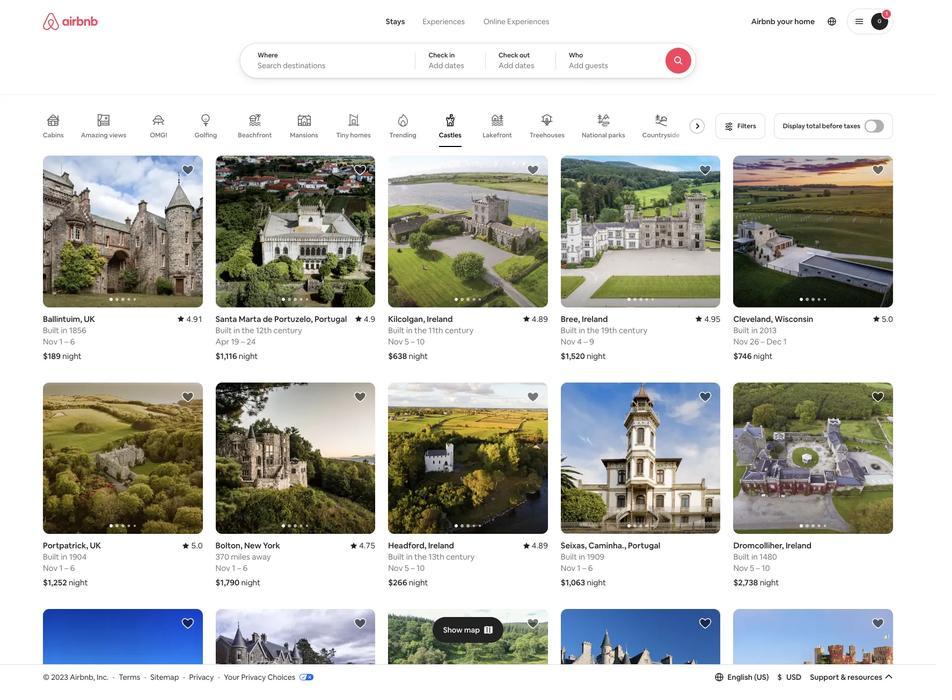 Task type: describe. For each thing, give the bounding box(es) containing it.
built for portpatrick, uk
[[43, 552, 59, 562]]

away
[[252, 552, 271, 562]]

airbnb your home link
[[745, 10, 821, 33]]

marta
[[239, 314, 261, 324]]

nov inside kilcolgan, ireland built in the 11th century nov 5 – 10 $638 night
[[388, 336, 403, 347]]

add to wishlist: portpatrick, uk image
[[181, 391, 194, 404]]

– inside bolton, new york 370 miles away nov 1 – 6 $1,790 night
[[237, 563, 241, 574]]

de
[[263, 314, 273, 324]]

5.0 for portpatrick, uk built in 1904 nov 1 – 6 $1,252 night
[[191, 541, 203, 551]]

check out add dates
[[499, 51, 534, 70]]

dec
[[767, 336, 782, 347]]

11th
[[429, 325, 443, 335]]

1904
[[69, 552, 87, 562]]

santa
[[216, 314, 237, 324]]

none search field containing stays
[[240, 0, 726, 78]]

– inside cleveland, wisconsin built in 2013 nov 26 – dec 1 $746 night
[[761, 336, 765, 347]]

usd
[[786, 672, 802, 682]]

add to wishlist: kilcolgan, ireland image
[[526, 164, 539, 177]]

19th
[[601, 325, 617, 335]]

– inside kilcolgan, ireland built in the 11th century nov 5 – 10 $638 night
[[411, 336, 415, 347]]

1480
[[760, 552, 777, 562]]

4.91 out of 5 average rating image
[[178, 314, 203, 324]]

in for bree, ireland built in the 19th century nov 4 – 9 $1,520 night
[[579, 325, 585, 335]]

in for portpatrick, uk built in 1904 nov 1 – 6 $1,252 night
[[61, 552, 67, 562]]

5 inside dromcolliher, ireland built in 1480 nov 5 – 10 $2,738 night
[[750, 563, 754, 574]]

2 privacy from the left
[[241, 672, 266, 682]]

santa marta de portuzelo, portugal built in the 12th century apr 19 – 24 $1,116 night
[[216, 314, 347, 361]]

add to wishlist: headford, ireland image
[[526, 391, 539, 404]]

1856
[[69, 325, 86, 335]]

$1,252
[[43, 578, 67, 588]]

resources
[[848, 672, 882, 682]]

english
[[728, 672, 753, 682]]

add inside the who add guests
[[569, 61, 583, 70]]

stays tab panel
[[240, 43, 726, 78]]

ballintuim, uk built in 1856 nov 1 – 6 $189 night
[[43, 314, 95, 361]]

19
[[231, 336, 239, 347]]

guests
[[585, 61, 608, 70]]

Where field
[[258, 61, 398, 70]]

portugal inside santa marta de portuzelo, portugal built in the 12th century apr 19 – 24 $1,116 night
[[315, 314, 347, 324]]

tiny homes
[[336, 131, 371, 140]]

4.89 for headford, ireland built in the 13th century nov 5 – 10 $266 night
[[532, 541, 548, 551]]

cabins
[[43, 131, 64, 140]]

airbnb
[[751, 17, 775, 26]]

ireland for kilcolgan, ireland
[[427, 314, 453, 324]]

display total before taxes
[[783, 122, 860, 130]]

night inside portpatrick, uk built in 1904 nov 1 – 6 $1,252 night
[[69, 578, 88, 588]]

portpatrick,
[[43, 541, 88, 551]]

10 inside dromcolliher, ireland built in 1480 nov 5 – 10 $2,738 night
[[762, 563, 770, 574]]

1 button
[[847, 9, 893, 34]]

built inside seixas, caminha., portugal built in 1909 nov 1 – 6 $1,063 night
[[561, 552, 577, 562]]

night inside cleveland, wisconsin built in 2013 nov 26 – dec 1 $746 night
[[754, 351, 773, 361]]

night inside bree, ireland built in the 19th century nov 4 – 9 $1,520 night
[[587, 351, 606, 361]]

english (us) button
[[715, 672, 769, 682]]

©
[[43, 672, 49, 682]]

10 for 13th
[[417, 563, 425, 574]]

2013
[[760, 325, 777, 335]]

4.91
[[186, 314, 203, 324]]

the inside santa marta de portuzelo, portugal built in the 12th century apr 19 – 24 $1,116 night
[[242, 325, 254, 335]]

– inside seixas, caminha., portugal built in 1909 nov 1 – 6 $1,063 night
[[582, 563, 586, 574]]

add to wishlist: onich, uk image
[[354, 618, 367, 630]]

home
[[795, 17, 815, 26]]

terms
[[119, 672, 140, 682]]

show map button
[[433, 617, 504, 643]]

wisconsin
[[775, 314, 813, 324]]

5 for $266
[[405, 563, 409, 574]]

english (us)
[[728, 672, 769, 682]]

13th
[[429, 552, 444, 562]]

in inside check in add dates
[[449, 51, 455, 60]]

bolton, new york 370 miles away nov 1 – 6 $1,790 night
[[216, 541, 280, 588]]

terms link
[[119, 672, 140, 682]]

nov inside dromcolliher, ireland built in 1480 nov 5 – 10 $2,738 night
[[733, 563, 748, 574]]

beachfront
[[238, 131, 272, 140]]

views
[[109, 131, 126, 139]]

10 for 11th
[[417, 336, 425, 347]]

– inside dromcolliher, ireland built in 1480 nov 5 – 10 $2,738 night
[[756, 563, 760, 574]]

370
[[216, 552, 229, 562]]

stays
[[386, 17, 405, 26]]

before
[[822, 122, 843, 130]]

$1,520
[[561, 351, 585, 361]]

national parks
[[582, 131, 625, 139]]

the for headford, ireland built in the 13th century nov 5 – 10 $266 night
[[414, 552, 427, 562]]

what can we help you find? tab list
[[377, 11, 474, 32]]

nov inside bolton, new york 370 miles away nov 1 – 6 $1,790 night
[[216, 563, 230, 574]]

apr
[[216, 336, 229, 347]]

built for cleveland, wisconsin
[[733, 325, 750, 335]]

2023
[[51, 672, 68, 682]]

add to wishlist: bolton, new york image
[[354, 391, 367, 404]]

add for check in add dates
[[429, 61, 443, 70]]

6 inside seixas, caminha., portugal built in 1909 nov 1 – 6 $1,063 night
[[588, 563, 593, 574]]

national
[[582, 131, 607, 139]]

© 2023 airbnb, inc. ·
[[43, 672, 115, 682]]

ireland inside dromcolliher, ireland built in 1480 nov 5 – 10 $2,738 night
[[786, 541, 812, 551]]

experiences button
[[414, 11, 474, 32]]

taxes
[[844, 122, 860, 130]]

mansions
[[290, 131, 318, 140]]

&
[[841, 672, 846, 682]]

in for ballintuim, uk built in 1856 nov 1 – 6 $189 night
[[61, 325, 67, 335]]

2 · from the left
[[144, 672, 146, 682]]

terms · sitemap · privacy
[[119, 672, 214, 682]]

york
[[263, 541, 280, 551]]

cleveland,
[[733, 314, 773, 324]]

support & resources
[[810, 672, 882, 682]]

seixas,
[[561, 541, 587, 551]]

1909
[[587, 552, 604, 562]]

$189
[[43, 351, 61, 361]]

2 experiences from the left
[[507, 17, 549, 26]]

trending
[[389, 131, 416, 140]]

show
[[443, 625, 463, 635]]

4.95 out of 5 average rating image
[[696, 314, 721, 324]]

your privacy choices
[[224, 672, 295, 682]]

dromcolliher,
[[733, 541, 784, 551]]

uk for portpatrick, uk
[[90, 541, 101, 551]]

cleveland, wisconsin built in 2013 nov 26 – dec 1 $746 night
[[733, 314, 813, 361]]

$2,738
[[733, 578, 758, 588]]

built for bree, ireland
[[561, 325, 577, 335]]

amazing views
[[81, 131, 126, 139]]

– inside bree, ireland built in the 19th century nov 4 – 9 $1,520 night
[[584, 336, 588, 347]]

add for check out add dates
[[499, 61, 513, 70]]

filters button
[[716, 113, 765, 139]]

kilcolgan,
[[388, 314, 425, 324]]

in inside seixas, caminha., portugal built in 1909 nov 1 – 6 $1,063 night
[[579, 552, 585, 562]]

nov inside cleveland, wisconsin built in 2013 nov 26 – dec 1 $746 night
[[733, 336, 748, 347]]

– inside ballintuim, uk built in 1856 nov 1 – 6 $189 night
[[64, 336, 68, 347]]

1 · from the left
[[113, 672, 115, 682]]

night inside ballintuim, uk built in 1856 nov 1 – 6 $189 night
[[62, 351, 82, 361]]

add to wishlist: tobermory, uk image
[[699, 618, 712, 630]]

4.9
[[364, 314, 375, 324]]

6 inside portpatrick, uk built in 1904 nov 1 – 6 $1,252 night
[[70, 563, 75, 574]]

new
[[244, 541, 261, 551]]

$266
[[388, 578, 407, 588]]

$1,063
[[561, 578, 585, 588]]

night inside the headford, ireland built in the 13th century nov 5 – 10 $266 night
[[409, 578, 428, 588]]

– inside santa marta de portuzelo, portugal built in the 12th century apr 19 – 24 $1,116 night
[[241, 336, 245, 347]]

5 for $638
[[405, 336, 409, 347]]

who add guests
[[569, 51, 608, 70]]

display
[[783, 122, 805, 130]]

nov inside ballintuim, uk built in 1856 nov 1 – 6 $189 night
[[43, 336, 58, 347]]

(us)
[[754, 672, 769, 682]]

$ usd
[[778, 672, 802, 682]]

bree,
[[561, 314, 580, 324]]

$638
[[388, 351, 407, 361]]



Task type: vqa. For each thing, say whether or not it's contained in the screenshot.
Nov inside Dromcolliher, Ireland Built in 1480 Nov 5 – 10 $2,738 night
yes



Task type: locate. For each thing, give the bounding box(es) containing it.
built inside bree, ireland built in the 19th century nov 4 – 9 $1,520 night
[[561, 325, 577, 335]]

2 check from the left
[[499, 51, 518, 60]]

night right $638
[[409, 351, 428, 361]]

1 horizontal spatial add
[[499, 61, 513, 70]]

1 vertical spatial 4.89 out of 5 average rating image
[[523, 541, 548, 551]]

4.89 left seixas,
[[532, 541, 548, 551]]

· right inc.
[[113, 672, 115, 682]]

the up 9
[[587, 325, 599, 335]]

1 horizontal spatial 5.0
[[882, 314, 893, 324]]

in
[[449, 51, 455, 60], [61, 325, 67, 335], [234, 325, 240, 335], [579, 325, 585, 335], [406, 325, 413, 335], [751, 325, 758, 335], [61, 552, 67, 562], [579, 552, 585, 562], [406, 552, 413, 562], [751, 552, 758, 562]]

in inside dromcolliher, ireland built in 1480 nov 5 – 10 $2,738 night
[[751, 552, 758, 562]]

century
[[274, 325, 302, 335], [619, 325, 648, 335], [445, 325, 474, 335], [446, 552, 475, 562]]

nov up $266
[[388, 563, 403, 574]]

in down "portpatrick,"
[[61, 552, 67, 562]]

in up 19
[[234, 325, 240, 335]]

in for dromcolliher, ireland built in 1480 nov 5 – 10 $2,738 night
[[751, 552, 758, 562]]

add down experiences button
[[429, 61, 443, 70]]

4.89 left 'bree,' on the top right
[[532, 314, 548, 324]]

– left 9
[[584, 336, 588, 347]]

stays button
[[377, 11, 414, 32]]

built for ballintuim, uk
[[43, 325, 59, 335]]

in for cleveland, wisconsin built in 2013 nov 26 – dec 1 $746 night
[[751, 325, 758, 335]]

night right $1,063
[[587, 578, 606, 588]]

5.0 for cleveland, wisconsin built in 2013 nov 26 – dec 1 $746 night
[[882, 314, 893, 324]]

night right $189
[[62, 351, 82, 361]]

in down experiences button
[[449, 51, 455, 60]]

where
[[258, 51, 278, 60]]

your privacy choices link
[[224, 672, 314, 683]]

seixas, caminha., portugal built in 1909 nov 1 – 6 $1,063 night
[[561, 541, 660, 588]]

your
[[777, 17, 793, 26]]

$746
[[733, 351, 752, 361]]

nov inside portpatrick, uk built in 1904 nov 1 – 6 $1,252 night
[[43, 563, 58, 574]]

– inside portpatrick, uk built in 1904 nov 1 – 6 $1,252 night
[[64, 563, 68, 574]]

privacy
[[189, 672, 214, 682], [241, 672, 266, 682]]

check down experiences button
[[429, 51, 448, 60]]

– up the $1,252 at the left of page
[[64, 563, 68, 574]]

1 check from the left
[[429, 51, 448, 60]]

dates for check in add dates
[[445, 61, 464, 70]]

night inside dromcolliher, ireland built in 1480 nov 5 – 10 $2,738 night
[[760, 578, 779, 588]]

century for headford, ireland built in the 13th century nov 5 – 10 $266 night
[[446, 552, 475, 562]]

1 inside cleveland, wisconsin built in 2013 nov 26 – dec 1 $746 night
[[783, 336, 787, 347]]

0 horizontal spatial privacy
[[189, 672, 214, 682]]

check inside check out add dates
[[499, 51, 518, 60]]

nov inside seixas, caminha., portugal built in 1909 nov 1 – 6 $1,063 night
[[561, 563, 575, 574]]

check for check out add dates
[[499, 51, 518, 60]]

dates down experiences button
[[445, 61, 464, 70]]

add down who
[[569, 61, 583, 70]]

built inside kilcolgan, ireland built in the 11th century nov 5 – 10 $638 night
[[388, 325, 404, 335]]

display total before taxes button
[[774, 113, 893, 139]]

1 experiences from the left
[[423, 17, 465, 26]]

26
[[750, 336, 759, 347]]

airbnb,
[[70, 672, 95, 682]]

check
[[429, 51, 448, 60], [499, 51, 518, 60]]

1 horizontal spatial check
[[499, 51, 518, 60]]

1 vertical spatial 5.0
[[191, 541, 203, 551]]

uk for ballintuim, uk
[[84, 314, 95, 324]]

add down online experiences
[[499, 61, 513, 70]]

dates for check out add dates
[[515, 61, 534, 70]]

in inside the headford, ireland built in the 13th century nov 5 – 10 $266 night
[[406, 552, 413, 562]]

built for kilcolgan, ireland
[[388, 325, 404, 335]]

5 inside kilcolgan, ireland built in the 11th century nov 5 – 10 $638 night
[[405, 336, 409, 347]]

filters
[[738, 122, 756, 130]]

add inside check out add dates
[[499, 61, 513, 70]]

– down ballintuim,
[[64, 336, 68, 347]]

$1,116
[[216, 351, 237, 361]]

built up the apr
[[216, 325, 232, 335]]

built down seixas,
[[561, 552, 577, 562]]

night down 9
[[587, 351, 606, 361]]

ireland for headford, ireland
[[428, 541, 454, 551]]

homes
[[350, 131, 371, 140]]

treehouses
[[530, 131, 565, 140]]

headford,
[[388, 541, 426, 551]]

ireland inside kilcolgan, ireland built in the 11th century nov 5 – 10 $638 night
[[427, 314, 453, 324]]

0 vertical spatial portugal
[[315, 314, 347, 324]]

century inside kilcolgan, ireland built in the 11th century nov 5 – 10 $638 night
[[445, 325, 474, 335]]

1 horizontal spatial privacy
[[241, 672, 266, 682]]

nov up $638
[[388, 336, 403, 347]]

24
[[247, 336, 256, 347]]

century right 11th
[[445, 325, 474, 335]]

experiences inside button
[[423, 17, 465, 26]]

5.0 out of 5 average rating image
[[873, 314, 893, 324]]

3 add from the left
[[569, 61, 583, 70]]

built down kilcolgan,
[[388, 325, 404, 335]]

in for headford, ireland built in the 13th century nov 5 – 10 $266 night
[[406, 552, 413, 562]]

built down headford,
[[388, 552, 404, 562]]

built down 'bree,' on the top right
[[561, 325, 577, 335]]

built
[[43, 325, 59, 335], [216, 325, 232, 335], [561, 325, 577, 335], [388, 325, 404, 335], [733, 325, 750, 335], [43, 552, 59, 562], [561, 552, 577, 562], [388, 552, 404, 562], [733, 552, 750, 562]]

in for kilcolgan, ireland built in the 11th century nov 5 – 10 $638 night
[[406, 325, 413, 335]]

built inside portpatrick, uk built in 1904 nov 1 – 6 $1,252 night
[[43, 552, 59, 562]]

· left the your
[[218, 672, 220, 682]]

4.89 for kilcolgan, ireland built in the 11th century nov 5 – 10 $638 night
[[532, 314, 548, 324]]

0 horizontal spatial experiences
[[423, 17, 465, 26]]

online experiences
[[483, 17, 549, 26]]

built down cleveland,
[[733, 325, 750, 335]]

night down the 24
[[239, 351, 258, 361]]

ireland up 13th
[[428, 541, 454, 551]]

1 inside dropdown button
[[886, 10, 888, 17]]

the down marta
[[242, 325, 254, 335]]

century for bree, ireland built in the 19th century nov 4 – 9 $1,520 night
[[619, 325, 648, 335]]

1 add from the left
[[429, 61, 443, 70]]

online experiences link
[[474, 11, 559, 32]]

– up $1,063
[[582, 563, 586, 574]]

add to wishlist: seixas, caminha., portugal image
[[699, 391, 712, 404]]

10
[[417, 336, 425, 347], [417, 563, 425, 574], [762, 563, 770, 574]]

uk up 1856
[[84, 314, 95, 324]]

sitemap
[[150, 672, 179, 682]]

nov left 26
[[733, 336, 748, 347]]

the inside kilcolgan, ireland built in the 11th century nov 5 – 10 $638 night
[[414, 325, 427, 335]]

5 up $2,738 in the bottom right of the page
[[750, 563, 754, 574]]

privacy right the your
[[241, 672, 266, 682]]

5 up $638
[[405, 336, 409, 347]]

nov inside the headford, ireland built in the 13th century nov 5 – 10 $266 night
[[388, 563, 403, 574]]

check for check in add dates
[[429, 51, 448, 60]]

4.89 out of 5 average rating image left 'bree,' on the top right
[[523, 314, 548, 324]]

nov up $189
[[43, 336, 58, 347]]

lakefront
[[483, 131, 512, 140]]

night inside bolton, new york 370 miles away nov 1 – 6 $1,790 night
[[241, 578, 260, 588]]

0 vertical spatial uk
[[84, 314, 95, 324]]

1 inside ballintuim, uk built in 1856 nov 1 – 6 $189 night
[[59, 336, 63, 347]]

century inside bree, ireland built in the 19th century nov 4 – 9 $1,520 night
[[619, 325, 648, 335]]

add inside check in add dates
[[429, 61, 443, 70]]

4.89 out of 5 average rating image left seixas,
[[523, 541, 548, 551]]

6 inside ballintuim, uk built in 1856 nov 1 – 6 $189 night
[[70, 336, 75, 347]]

1 privacy from the left
[[189, 672, 214, 682]]

uk inside portpatrick, uk built in 1904 nov 1 – 6 $1,252 night
[[90, 541, 101, 551]]

1 horizontal spatial experiences
[[507, 17, 549, 26]]

century right 13th
[[446, 552, 475, 562]]

1 inside seixas, caminha., portugal built in 1909 nov 1 – 6 $1,063 night
[[577, 563, 581, 574]]

0 horizontal spatial 5.0
[[191, 541, 203, 551]]

nov up $2,738 in the bottom right of the page
[[733, 563, 748, 574]]

in up 26
[[751, 325, 758, 335]]

5.0
[[882, 314, 893, 324], [191, 541, 203, 551]]

6 down 1856
[[70, 336, 75, 347]]

in inside kilcolgan, ireland built in the 11th century nov 5 – 10 $638 night
[[406, 325, 413, 335]]

built inside ballintuim, uk built in 1856 nov 1 – 6 $189 night
[[43, 325, 59, 335]]

add to wishlist: bree, ireland image
[[699, 164, 712, 177]]

1 vertical spatial portugal
[[628, 541, 660, 551]]

check in add dates
[[429, 51, 464, 70]]

in inside bree, ireland built in the 19th century nov 4 – 9 $1,520 night
[[579, 325, 585, 335]]

None search field
[[240, 0, 726, 78]]

night right the $1,252 at the left of page
[[69, 578, 88, 588]]

dates inside check out add dates
[[515, 61, 534, 70]]

century right "19th"
[[619, 325, 648, 335]]

4.95
[[704, 314, 721, 324]]

1 vertical spatial 4.89
[[532, 541, 548, 551]]

portugal left 4.9 out of 5 average rating icon
[[315, 314, 347, 324]]

sitemap link
[[150, 672, 179, 682]]

uk
[[84, 314, 95, 324], [90, 541, 101, 551]]

nov up the $1,252 at the left of page
[[43, 563, 58, 574]]

dromcolliher, ireland built in 1480 nov 5 – 10 $2,738 night
[[733, 541, 812, 588]]

0 horizontal spatial check
[[429, 51, 448, 60]]

ireland right dromcolliher,
[[786, 541, 812, 551]]

built inside cleveland, wisconsin built in 2013 nov 26 – dec 1 $746 night
[[733, 325, 750, 335]]

portugal right 'caminha.,'
[[628, 541, 660, 551]]

inc.
[[97, 672, 109, 682]]

2 4.89 out of 5 average rating image from the top
[[523, 541, 548, 551]]

century inside the headford, ireland built in the 13th century nov 5 – 10 $266 night
[[446, 552, 475, 562]]

4
[[577, 336, 582, 347]]

– inside the headford, ireland built in the 13th century nov 5 – 10 $266 night
[[411, 563, 415, 574]]

airbnb your home
[[751, 17, 815, 26]]

century inside santa marta de portuzelo, portugal built in the 12th century apr 19 – 24 $1,116 night
[[274, 325, 302, 335]]

in inside santa marta de portuzelo, portugal built in the 12th century apr 19 – 24 $1,116 night
[[234, 325, 240, 335]]

ireland for bree, ireland
[[582, 314, 608, 324]]

in left 1909
[[579, 552, 585, 562]]

add to wishlist: argyll and bute council, uk image
[[526, 618, 539, 630]]

built down ballintuim,
[[43, 325, 59, 335]]

caminha.,
[[589, 541, 626, 551]]

check inside check in add dates
[[429, 51, 448, 60]]

5.0 out of 5 average rating image
[[183, 541, 203, 551]]

ireland
[[582, 314, 608, 324], [427, 314, 453, 324], [428, 541, 454, 551], [786, 541, 812, 551]]

uk inside ballintuim, uk built in 1856 nov 1 – 6 $189 night
[[84, 314, 95, 324]]

4 · from the left
[[218, 672, 220, 682]]

the
[[242, 325, 254, 335], [587, 325, 599, 335], [414, 325, 427, 335], [414, 552, 427, 562]]

privacy link
[[189, 672, 214, 682]]

add to wishlist: santa marta de portuzelo, portugal image
[[354, 164, 367, 177]]

1 vertical spatial uk
[[90, 541, 101, 551]]

3 · from the left
[[183, 672, 185, 682]]

5 inside the headford, ireland built in the 13th century nov 5 – 10 $266 night
[[405, 563, 409, 574]]

6 down 1904
[[70, 563, 75, 574]]

add to wishlist: glenbeg, ireland image
[[181, 618, 194, 630]]

– down miles
[[237, 563, 241, 574]]

miles
[[231, 552, 250, 562]]

0 horizontal spatial dates
[[445, 61, 464, 70]]

portpatrick, uk built in 1904 nov 1 – 6 $1,252 night
[[43, 541, 101, 588]]

check left 'out'
[[499, 51, 518, 60]]

in down headford,
[[406, 552, 413, 562]]

10 down headford,
[[417, 563, 425, 574]]

the left 13th
[[414, 552, 427, 562]]

tiny
[[336, 131, 349, 140]]

out
[[520, 51, 530, 60]]

nov down the '370'
[[216, 563, 230, 574]]

bolton,
[[216, 541, 242, 551]]

experiences
[[423, 17, 465, 26], [507, 17, 549, 26]]

in inside cleveland, wisconsin built in 2013 nov 26 – dec 1 $746 night
[[751, 325, 758, 335]]

the inside bree, ireland built in the 19th century nov 4 – 9 $1,520 night
[[587, 325, 599, 335]]

– down '1480'
[[756, 563, 760, 574]]

6
[[70, 336, 75, 347], [70, 563, 75, 574], [243, 563, 248, 574], [588, 563, 593, 574]]

the inside the headford, ireland built in the 13th century nov 5 – 10 $266 night
[[414, 552, 427, 562]]

5 up $266
[[405, 563, 409, 574]]

6 inside bolton, new york 370 miles away nov 1 – 6 $1,790 night
[[243, 563, 248, 574]]

profile element
[[575, 0, 893, 43]]

6 down 1909
[[588, 563, 593, 574]]

10 down kilcolgan,
[[417, 336, 425, 347]]

nov inside bree, ireland built in the 19th century nov 4 – 9 $1,520 night
[[561, 336, 575, 347]]

1 horizontal spatial portugal
[[628, 541, 660, 551]]

– right 19
[[241, 336, 245, 347]]

ireland inside bree, ireland built in the 19th century nov 4 – 9 $1,520 night
[[582, 314, 608, 324]]

10 inside kilcolgan, ireland built in the 11th century nov 5 – 10 $638 night
[[417, 336, 425, 347]]

dates
[[445, 61, 464, 70], [515, 61, 534, 70]]

10 inside the headford, ireland built in the 13th century nov 5 – 10 $266 night
[[417, 563, 425, 574]]

dates down 'out'
[[515, 61, 534, 70]]

choices
[[268, 672, 295, 682]]

online
[[483, 17, 506, 26]]

the for bree, ireland built in the 19th century nov 4 – 9 $1,520 night
[[587, 325, 599, 335]]

$1,790
[[216, 578, 240, 588]]

ireland up 11th
[[427, 314, 453, 324]]

1 4.89 from the top
[[532, 314, 548, 324]]

– right 26
[[761, 336, 765, 347]]

support & resources button
[[810, 672, 893, 682]]

show map
[[443, 625, 480, 635]]

add to wishlist: cleveland, wisconsin image
[[872, 164, 885, 177]]

in inside portpatrick, uk built in 1904 nov 1 – 6 $1,252 night
[[61, 552, 67, 562]]

1 inside bolton, new york 370 miles away nov 1 – 6 $1,790 night
[[232, 563, 235, 574]]

built down dromcolliher,
[[733, 552, 750, 562]]

your
[[224, 672, 240, 682]]

in up "4"
[[579, 325, 585, 335]]

portugal
[[315, 314, 347, 324], [628, 541, 660, 551]]

0 vertical spatial 5.0
[[882, 314, 893, 324]]

add to wishlist: ballintuim, uk image
[[181, 164, 194, 177]]

built inside the headford, ireland built in the 13th century nov 5 – 10 $266 night
[[388, 552, 404, 562]]

dates inside check in add dates
[[445, 61, 464, 70]]

who
[[569, 51, 583, 60]]

1 horizontal spatial dates
[[515, 61, 534, 70]]

night inside santa marta de portuzelo, portugal built in the 12th century apr 19 – 24 $1,116 night
[[239, 351, 258, 361]]

· left privacy link
[[183, 672, 185, 682]]

century down portuzelo,
[[274, 325, 302, 335]]

night inside seixas, caminha., portugal built in 1909 nov 1 – 6 $1,063 night
[[587, 578, 606, 588]]

12th
[[256, 325, 272, 335]]

add to wishlist: thurles, ireland image
[[872, 618, 885, 630]]

nov up $1,063
[[561, 563, 575, 574]]

0 vertical spatial 4.89 out of 5 average rating image
[[523, 314, 548, 324]]

century for kilcolgan, ireland built in the 11th century nov 5 – 10 $638 night
[[445, 325, 474, 335]]

1 4.89 out of 5 average rating image from the top
[[523, 314, 548, 324]]

experiences up check in add dates
[[423, 17, 465, 26]]

4.89 out of 5 average rating image
[[523, 314, 548, 324], [523, 541, 548, 551]]

support
[[810, 672, 839, 682]]

2 dates from the left
[[515, 61, 534, 70]]

ireland up "19th"
[[582, 314, 608, 324]]

2 add from the left
[[499, 61, 513, 70]]

1 dates from the left
[[445, 61, 464, 70]]

in inside ballintuim, uk built in 1856 nov 1 – 6 $189 night
[[61, 325, 67, 335]]

night right $266
[[409, 578, 428, 588]]

nov
[[43, 336, 58, 347], [561, 336, 575, 347], [388, 336, 403, 347], [733, 336, 748, 347], [43, 563, 58, 574], [216, 563, 230, 574], [561, 563, 575, 574], [388, 563, 403, 574], [733, 563, 748, 574]]

nov left "4"
[[561, 336, 575, 347]]

built down "portpatrick,"
[[43, 552, 59, 562]]

ireland inside the headford, ireland built in the 13th century nov 5 – 10 $266 night
[[428, 541, 454, 551]]

– down headford,
[[411, 563, 415, 574]]

1 inside portpatrick, uk built in 1904 nov 1 – 6 $1,252 night
[[59, 563, 63, 574]]

0 vertical spatial 4.89
[[532, 314, 548, 324]]

experiences right online
[[507, 17, 549, 26]]

4.89 out of 5 average rating image for headford, ireland built in the 13th century nov 5 – 10 $266 night
[[523, 541, 548, 551]]

add to wishlist: dromcolliher, ireland image
[[872, 391, 885, 404]]

in down dromcolliher,
[[751, 552, 758, 562]]

night right $2,738 in the bottom right of the page
[[760, 578, 779, 588]]

4.75 out of 5 average rating image
[[350, 541, 375, 551]]

group containing amazing views
[[43, 105, 709, 147]]

built inside santa marta de portuzelo, portugal built in the 12th century apr 19 – 24 $1,116 night
[[216, 325, 232, 335]]

the left 11th
[[414, 325, 427, 335]]

portuzelo,
[[274, 314, 313, 324]]

4.89 out of 5 average rating image for kilcolgan, ireland built in the 11th century nov 5 – 10 $638 night
[[523, 314, 548, 324]]

9
[[589, 336, 594, 347]]

the for kilcolgan, ireland built in the 11th century nov 5 – 10 $638 night
[[414, 325, 427, 335]]

privacy left the your
[[189, 672, 214, 682]]

0 horizontal spatial add
[[429, 61, 443, 70]]

0 horizontal spatial portugal
[[315, 314, 347, 324]]

· right 'terms'
[[144, 672, 146, 682]]

uk right "portpatrick,"
[[90, 541, 101, 551]]

2 4.89 from the top
[[532, 541, 548, 551]]

built inside dromcolliher, ireland built in 1480 nov 5 – 10 $2,738 night
[[733, 552, 750, 562]]

– down kilcolgan,
[[411, 336, 415, 347]]

10 down '1480'
[[762, 563, 770, 574]]

night inside kilcolgan, ireland built in the 11th century nov 5 – 10 $638 night
[[409, 351, 428, 361]]

parks
[[608, 131, 625, 139]]

2 horizontal spatial add
[[569, 61, 583, 70]]

countryside
[[642, 131, 680, 140]]

in down ballintuim,
[[61, 325, 67, 335]]

4.9 out of 5 average rating image
[[355, 314, 375, 324]]

map
[[464, 625, 480, 635]]

6 down miles
[[243, 563, 248, 574]]

built for headford, ireland
[[388, 552, 404, 562]]

night down 26
[[754, 351, 773, 361]]

in down kilcolgan,
[[406, 325, 413, 335]]

portugal inside seixas, caminha., portugal built in 1909 nov 1 – 6 $1,063 night
[[628, 541, 660, 551]]

4.75
[[359, 541, 375, 551]]

night right the '$1,790'
[[241, 578, 260, 588]]

group
[[43, 105, 709, 147], [43, 156, 203, 307], [216, 156, 375, 307], [388, 156, 548, 307], [561, 156, 721, 307], [733, 156, 893, 307], [43, 383, 203, 534], [216, 383, 375, 534], [388, 383, 548, 534], [561, 383, 721, 534], [733, 383, 893, 534], [43, 609, 203, 690], [216, 609, 375, 690], [388, 609, 548, 690], [561, 609, 721, 690], [733, 609, 893, 690]]



